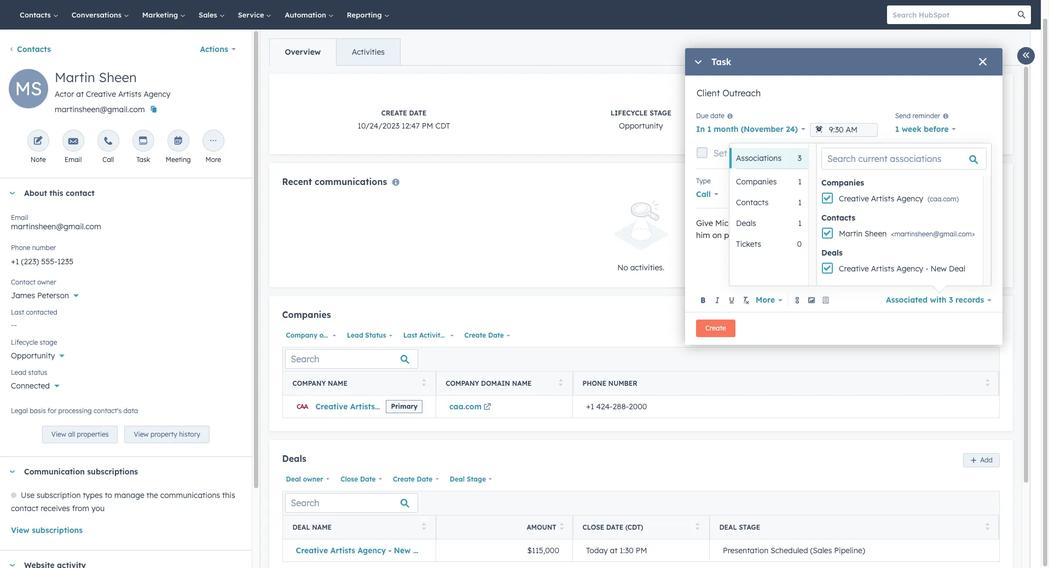 Task type: locate. For each thing, give the bounding box(es) containing it.
creative artists agency - new deal
[[839, 264, 966, 273], [296, 545, 431, 555]]

conversations
[[72, 10, 124, 19]]

james peterson button down assigned to
[[834, 187, 903, 202]]

0 vertical spatial more
[[206, 155, 221, 164]]

1 horizontal spatial this
[[222, 491, 235, 500]]

0 vertical spatial james peterson button
[[834, 187, 903, 202]]

1 horizontal spatial phone
[[583, 380, 607, 388]]

well.
[[802, 230, 818, 240]]

phone left number
[[11, 244, 30, 252]]

last inside "last activity date" popup button
[[403, 331, 417, 339]]

3 press to sort. image from the left
[[696, 523, 700, 530]]

activity for last activity date --
[[861, 109, 895, 117]]

press to sort. image for company name
[[422, 379, 426, 387]]

search search field down close date
[[285, 493, 418, 513]]

1 horizontal spatial more
[[756, 295, 775, 305]]

last right status
[[403, 331, 417, 339]]

0 vertical spatial peterson
[[862, 189, 895, 199]]

view
[[51, 430, 66, 439], [134, 430, 149, 439], [11, 526, 29, 535]]

create date up company domain name
[[465, 331, 504, 339]]

to right assigned
[[864, 177, 871, 185]]

deal stage
[[450, 475, 486, 483], [720, 523, 760, 532]]

0 horizontal spatial view
[[11, 526, 29, 535]]

companies up creative
[[822, 178, 864, 188]]

0 horizontal spatial creative artists agency - new deal
[[296, 545, 431, 555]]

subscriptions inside button
[[32, 526, 83, 535]]

owner left lead status
[[320, 331, 340, 339]]

lifecycle for lifecycle stage opportunity
[[611, 109, 648, 117]]

company owner button
[[282, 328, 340, 343]]

add button for deals
[[964, 453, 1000, 468]]

peterson up contacted on the left bottom of page
[[37, 291, 69, 301]]

pm right 1:30
[[636, 545, 647, 555]]

use subscription types to manage the communications this contact receives from you
[[11, 491, 235, 514]]

phone for phone number
[[583, 380, 607, 388]]

search search field up name
[[285, 349, 418, 369]]

0 vertical spatial lead
[[347, 331, 363, 339]]

1 horizontal spatial last
[[403, 331, 417, 339]]

company for company domain name
[[446, 380, 479, 388]]

0 horizontal spatial name
[[312, 523, 332, 532]]

1 horizontal spatial pm
[[636, 545, 647, 555]]

create date right close date popup button
[[393, 475, 433, 483]]

contact up email martinsheen@gmail.com
[[66, 188, 95, 198]]

martinsheen@gmail.com up number
[[11, 222, 101, 232]]

0 vertical spatial contact
[[66, 188, 95, 198]]

creative down assigned to
[[839, 194, 869, 203]]

company left name
[[293, 380, 326, 388]]

1 vertical spatial this
[[222, 491, 235, 500]]

subscriptions
[[87, 467, 138, 477], [32, 526, 83, 535]]

1 horizontal spatial close
[[583, 523, 604, 532]]

pm left cdt
[[422, 121, 433, 131]]

1 vertical spatial last
[[11, 308, 24, 316]]

1 vertical spatial call
[[696, 189, 711, 199]]

communications right recent
[[315, 176, 387, 187]]

0 horizontal spatial peterson
[[37, 291, 69, 301]]

lead status
[[347, 331, 386, 339]]

sheen for martin sheen <martinsheen@gmail.com>
[[865, 229, 887, 238]]

0 vertical spatial create date button
[[461, 328, 513, 343]]

lifecycle inside the lifecycle stage opportunity
[[611, 109, 648, 117]]

0 vertical spatial opportunity
[[619, 121, 663, 131]]

james down assigned
[[834, 189, 859, 199]]

communications right the
[[160, 491, 220, 500]]

presentation scheduled (sales pipeline)
[[723, 545, 865, 555]]

1
[[707, 124, 712, 134], [895, 124, 900, 134], [798, 177, 802, 187], [798, 198, 802, 207], [798, 218, 802, 228]]

at left 1:30
[[610, 545, 618, 555]]

press to sort. image for company domain name
[[559, 379, 563, 387]]

creative
[[86, 89, 116, 99], [839, 194, 869, 203], [839, 264, 869, 273], [316, 402, 348, 412], [296, 545, 328, 555]]

lead up connected
[[11, 368, 26, 377]]

associated with 3 records
[[886, 295, 984, 305]]

last
[[842, 109, 859, 117], [11, 308, 24, 316], [403, 331, 417, 339]]

call down the call image
[[103, 155, 114, 164]]

press to sort. image for date
[[696, 523, 700, 530]]

1 horizontal spatial opportunity
[[619, 121, 663, 131]]

communication
[[24, 467, 85, 477]]

1 vertical spatial lifecycle
[[11, 338, 38, 347]]

close up the today
[[583, 523, 604, 532]]

0 horizontal spatial deal stage
[[450, 475, 486, 483]]

0 horizontal spatial phone
[[11, 244, 30, 252]]

you
[[91, 504, 105, 514]]

to right types
[[105, 491, 112, 500]]

last down title "text field"
[[842, 109, 859, 117]]

status
[[365, 331, 386, 339]]

2 press to sort. image from the left
[[560, 523, 564, 530]]

1:30
[[620, 545, 634, 555]]

1 add button from the top
[[964, 310, 1000, 324]]

1 right in
[[707, 124, 712, 134]]

domain
[[481, 380, 510, 388]]

press to sort. image
[[422, 523, 426, 530], [560, 523, 564, 530], [696, 523, 700, 530]]

opportunity button
[[11, 345, 241, 363]]

contact
[[66, 188, 95, 198], [11, 504, 38, 514]]

deals up "previous" on the top of the page
[[736, 218, 756, 228]]

companies up company owner popup button at bottom left
[[282, 309, 331, 320]]

view for view all properties
[[51, 430, 66, 439]]

2 search search field from the top
[[285, 493, 418, 513]]

caret image left the communication
[[9, 471, 15, 473]]

1 vertical spatial sheen
[[865, 229, 887, 238]]

activity inside popup button
[[419, 331, 445, 339]]

service
[[238, 10, 266, 19]]

email inside email martinsheen@gmail.com
[[11, 213, 28, 222]]

0 vertical spatial 3
[[798, 153, 802, 163]]

2 horizontal spatial stage
[[739, 523, 760, 532]]

primary
[[391, 402, 418, 410]]

1 for deals
[[798, 218, 802, 228]]

james peterson
[[834, 189, 895, 199], [11, 291, 69, 301]]

none
[[789, 189, 809, 199]]

amount
[[527, 523, 556, 532]]

subscriptions up manage
[[87, 467, 138, 477]]

create date button right close date popup button
[[389, 472, 442, 486]]

0 horizontal spatial communications
[[160, 491, 220, 500]]

at right actor
[[76, 89, 84, 99]]

caret image
[[9, 192, 15, 195], [9, 471, 15, 473]]

1 vertical spatial create date button
[[389, 472, 442, 486]]

call down type
[[696, 189, 711, 199]]

0 vertical spatial email
[[65, 155, 82, 164]]

this inside use subscription types to manage the communications this contact receives from you
[[222, 491, 235, 500]]

his
[[820, 218, 831, 228]]

1 horizontal spatial press to sort. image
[[560, 523, 564, 530]]

sheen
[[99, 69, 137, 85], [865, 229, 887, 238]]

give michael a call to make sure his creative design needs are met. update him on previous projects as well.
[[696, 218, 982, 240]]

create inside create button
[[706, 324, 726, 332]]

task down task "image"
[[136, 155, 150, 164]]

more image
[[208, 136, 218, 147]]

to up projects
[[769, 218, 777, 228]]

martin for martin sheen <martinsheen@gmail.com>
[[839, 229, 863, 238]]

press to sort. element
[[422, 379, 426, 388], [559, 379, 563, 388], [986, 379, 990, 388], [422, 523, 426, 532], [560, 523, 564, 532], [696, 523, 700, 532], [986, 523, 990, 532]]

artists down deal name
[[330, 545, 355, 555]]

last activity date --
[[842, 109, 914, 131]]

agency
[[144, 89, 170, 99], [897, 194, 924, 203], [897, 264, 924, 273], [377, 402, 406, 412], [358, 545, 386, 555]]

1 for companies
[[798, 177, 802, 187]]

send
[[895, 112, 911, 120]]

caret image inside about this contact dropdown button
[[9, 192, 15, 195]]

24)
[[786, 124, 798, 134]]

stage inside popup button
[[467, 475, 486, 483]]

view inside 'link'
[[51, 430, 66, 439]]

manage
[[114, 491, 144, 500]]

phone up +1
[[583, 380, 607, 388]]

subscriptions down receives
[[32, 526, 83, 535]]

caa.com
[[449, 402, 482, 412]]

him
[[696, 230, 710, 240]]

meeting image
[[173, 136, 183, 147]]

1 vertical spatial caret image
[[9, 471, 15, 473]]

martin up actor
[[55, 69, 95, 85]]

lead inside popup button
[[347, 331, 363, 339]]

before
[[924, 124, 949, 134]]

communications
[[315, 176, 387, 187], [160, 491, 220, 500]]

sheen for martin sheen actor at creative artists agency
[[99, 69, 137, 85]]

1 vertical spatial martinsheen@gmail.com
[[11, 222, 101, 232]]

Title text field
[[696, 86, 992, 108]]

0 horizontal spatial stage
[[467, 475, 486, 483]]

1 horizontal spatial lifecycle
[[611, 109, 648, 117]]

1 horizontal spatial name
[[512, 380, 532, 388]]

1 horizontal spatial create date
[[465, 331, 504, 339]]

0 horizontal spatial create date button
[[389, 472, 442, 486]]

0 vertical spatial activity
[[861, 109, 895, 117]]

1 vertical spatial subscriptions
[[32, 526, 83, 535]]

none button
[[789, 187, 817, 202]]

martin for martin sheen actor at creative artists agency
[[55, 69, 95, 85]]

0 vertical spatial communications
[[315, 176, 387, 187]]

artists inside martin sheen actor at creative artists agency
[[118, 89, 142, 99]]

2 add button from the top
[[964, 453, 1000, 468]]

peterson for contact owner
[[37, 291, 69, 301]]

michael
[[715, 218, 745, 228]]

0 horizontal spatial last
[[11, 308, 24, 316]]

martin down creative
[[839, 229, 863, 238]]

1 add from the top
[[981, 312, 993, 321]]

0 vertical spatial caret image
[[9, 192, 15, 195]]

last left contacted on the left bottom of page
[[11, 308, 24, 316]]

caret image left about on the left
[[9, 192, 15, 195]]

Last contacted text field
[[11, 315, 241, 332]]

owner left close date
[[303, 475, 323, 483]]

caret image inside communication subscriptions dropdown button
[[9, 471, 15, 473]]

<martinsheen@gmail.com>
[[891, 230, 975, 238]]

0 horizontal spatial this
[[49, 188, 63, 198]]

week
[[902, 124, 922, 134]]

email down about on the left
[[11, 213, 28, 222]]

opportunity
[[619, 121, 663, 131], [11, 351, 55, 361]]

10/24/2023
[[358, 121, 400, 131]]

last inside last activity date --
[[842, 109, 859, 117]]

in 1 month (november 24)
[[696, 124, 798, 134]]

1 horizontal spatial creative artists agency - new deal
[[839, 264, 966, 273]]

1 horizontal spatial communications
[[315, 176, 387, 187]]

1 vertical spatial pm
[[636, 545, 647, 555]]

peterson up design
[[862, 189, 895, 199]]

1 horizontal spatial contact
[[66, 188, 95, 198]]

1 horizontal spatial deals
[[736, 218, 756, 228]]

1 down queue
[[798, 198, 802, 207]]

james for assigned to
[[834, 189, 859, 199]]

2 horizontal spatial deals
[[822, 248, 843, 258]]

1 vertical spatial communications
[[160, 491, 220, 500]]

reporting link
[[340, 0, 396, 30]]

the
[[147, 491, 158, 500]]

date inside create date 10/24/2023 12:47 pm cdt
[[409, 109, 427, 117]]

company for company name
[[293, 380, 326, 388]]

0 horizontal spatial lifecycle
[[11, 338, 38, 347]]

press to sort. image for name
[[422, 523, 426, 530]]

associated
[[886, 295, 928, 305]]

task right minimize dialog image
[[712, 56, 732, 67]]

close
[[341, 475, 358, 483], [583, 523, 604, 532]]

1 horizontal spatial martin
[[839, 229, 863, 238]]

email down "email" icon
[[65, 155, 82, 164]]

company domain name
[[446, 380, 532, 388]]

owner right the contact
[[37, 278, 56, 286]]

make
[[779, 218, 800, 228]]

email for email martinsheen@gmail.com
[[11, 213, 28, 222]]

with
[[930, 295, 947, 305]]

companies up high
[[736, 177, 777, 187]]

1 vertical spatial owner
[[320, 331, 340, 339]]

0 vertical spatial martin
[[55, 69, 95, 85]]

name right domain
[[512, 380, 532, 388]]

james peterson button for assigned to
[[834, 187, 903, 202]]

1 vertical spatial more
[[756, 295, 775, 305]]

activity for last activity date
[[419, 331, 445, 339]]

0 horizontal spatial 3
[[798, 153, 802, 163]]

property
[[150, 430, 177, 439]]

james peterson down assigned to
[[834, 189, 895, 199]]

view inside button
[[11, 526, 29, 535]]

pm inside create date 10/24/2023 12:47 pm cdt
[[422, 121, 433, 131]]

1 search search field from the top
[[285, 349, 418, 369]]

view down use
[[11, 526, 29, 535]]

press to sort. element for name
[[422, 379, 426, 388]]

1 horizontal spatial view
[[51, 430, 66, 439]]

1 press to sort. image from the left
[[422, 523, 426, 530]]

2 horizontal spatial companies
[[822, 178, 864, 188]]

0 horizontal spatial press to sort. image
[[422, 523, 426, 530]]

caret image for about this contact
[[9, 192, 15, 195]]

james peterson button up last contacted 'text box'
[[11, 285, 241, 303]]

a
[[747, 218, 752, 228]]

create button
[[696, 320, 736, 337]]

all
[[68, 430, 75, 439]]

tickets
[[736, 239, 761, 249]]

3 right with
[[949, 295, 953, 305]]

1 horizontal spatial call
[[696, 189, 711, 199]]

create date button up company domain name
[[461, 328, 513, 343]]

press to sort. image
[[422, 379, 426, 387], [559, 379, 563, 387], [986, 379, 990, 387], [986, 523, 990, 530]]

communications inside use subscription types to manage the communications this contact receives from you
[[160, 491, 220, 500]]

creative down deal name
[[296, 545, 328, 555]]

close right deal owner popup button
[[341, 475, 358, 483]]

company up 'caa.com'
[[446, 380, 479, 388]]

2 vertical spatial stage
[[739, 523, 760, 532]]

1 vertical spatial activity
[[419, 331, 445, 339]]

subscriptions for communication subscriptions
[[87, 467, 138, 477]]

activity inside last activity date --
[[861, 109, 895, 117]]

deals down give michael a call to make sure his creative design needs are met. update him on previous projects as well.
[[822, 248, 843, 258]]

company up company name at the bottom left of the page
[[286, 331, 318, 339]]

navigation containing overview
[[269, 38, 401, 66]]

1 inside 1 week before popup button
[[895, 124, 900, 134]]

reporting
[[347, 10, 384, 19]]

lead left status
[[347, 331, 363, 339]]

0 horizontal spatial james peterson
[[11, 291, 69, 301]]

0
[[797, 239, 802, 249]]

martin inside martin sheen actor at creative artists agency
[[55, 69, 95, 85]]

subscriptions inside dropdown button
[[87, 467, 138, 477]]

view all properties
[[51, 430, 109, 439]]

subscriptions for view subscriptions
[[32, 526, 83, 535]]

0 horizontal spatial task
[[136, 155, 150, 164]]

date
[[409, 109, 427, 117], [897, 109, 914, 117], [447, 331, 462, 339], [488, 331, 504, 339], [360, 475, 376, 483], [417, 475, 433, 483], [606, 523, 624, 532]]

close date button
[[337, 472, 385, 486]]

1 horizontal spatial email
[[65, 155, 82, 164]]

company inside popup button
[[286, 331, 318, 339]]

1 horizontal spatial stage
[[650, 109, 672, 117]]

close for close date
[[341, 475, 358, 483]]

deals up deal owner
[[282, 453, 307, 464]]

press to sort. element for date
[[696, 523, 700, 532]]

contact down use
[[11, 504, 38, 514]]

name
[[328, 380, 348, 388]]

0 vertical spatial search search field
[[285, 349, 418, 369]]

view left "property"
[[134, 430, 149, 439]]

more
[[206, 155, 221, 164], [756, 295, 775, 305]]

Search search field
[[285, 349, 418, 369], [285, 493, 418, 513]]

artists up task "image"
[[118, 89, 142, 99]]

0 horizontal spatial martin
[[55, 69, 95, 85]]

1 left week
[[895, 124, 900, 134]]

view for view property history
[[134, 430, 149, 439]]

2 caret image from the top
[[9, 471, 15, 473]]

0 vertical spatial at
[[76, 89, 84, 99]]

0 vertical spatial last
[[842, 109, 859, 117]]

link opens in a new window image
[[484, 403, 491, 412], [484, 403, 491, 412]]

0 horizontal spatial james peterson button
[[11, 285, 241, 303]]

close dialog image
[[979, 58, 988, 67]]

navigation
[[269, 38, 401, 66]]

1 horizontal spatial activity
[[861, 109, 895, 117]]

+1 424-288-2000
[[586, 402, 647, 412]]

close for close date (cdt)
[[583, 523, 604, 532]]

creative inside martin sheen actor at creative artists agency
[[86, 89, 116, 99]]

1 vertical spatial james peterson
[[11, 291, 69, 301]]

0 vertical spatial deal stage
[[450, 475, 486, 483]]

424-
[[596, 402, 613, 412]]

creative right actor
[[86, 89, 116, 99]]

james
[[834, 189, 859, 199], [11, 291, 35, 301]]

lead status
[[11, 368, 47, 377]]

1 vertical spatial phone
[[583, 380, 607, 388]]

opportunity inside the lifecycle stage opportunity
[[619, 121, 663, 131]]

martinsheen@gmail.com down martin sheen actor at creative artists agency
[[55, 105, 145, 114]]

actions button
[[193, 38, 243, 60]]

to inside give michael a call to make sure his creative design needs are met. update him on previous projects as well.
[[769, 218, 777, 228]]

2 horizontal spatial view
[[134, 430, 149, 439]]

1 vertical spatial contact
[[11, 504, 38, 514]]

last contacted
[[11, 308, 57, 316]]

1 vertical spatial close
[[583, 523, 604, 532]]

to
[[730, 148, 738, 159], [864, 177, 871, 185], [769, 218, 777, 228], [105, 491, 112, 500]]

0 horizontal spatial sheen
[[99, 69, 137, 85]]

james down the contact
[[11, 291, 35, 301]]

1 horizontal spatial sheen
[[865, 229, 887, 238]]

legal
[[11, 407, 28, 415]]

3 up queue
[[798, 153, 802, 163]]

0 vertical spatial add
[[981, 312, 993, 321]]

0 vertical spatial close
[[341, 475, 358, 483]]

0 horizontal spatial deals
[[282, 453, 307, 464]]

agency inside martin sheen actor at creative artists agency
[[144, 89, 170, 99]]

repeat
[[741, 148, 768, 159]]

martin sheen actor at creative artists agency
[[55, 69, 170, 99]]

0 horizontal spatial email
[[11, 213, 28, 222]]

sheen inside martin sheen actor at creative artists agency
[[99, 69, 137, 85]]

1 vertical spatial name
[[312, 523, 332, 532]]

1 left sure
[[798, 218, 802, 228]]

actions
[[200, 44, 228, 54]]

1 vertical spatial lead
[[11, 368, 26, 377]]

call
[[754, 218, 767, 228]]

1 vertical spatial peterson
[[37, 291, 69, 301]]

create inside create date 10/24/2023 12:47 pm cdt
[[381, 109, 407, 117]]

lead for lead status
[[347, 331, 363, 339]]

close inside popup button
[[341, 475, 358, 483]]

0 horizontal spatial lead
[[11, 368, 26, 377]]

1 vertical spatial add
[[981, 456, 993, 464]]

james peterson down contact owner
[[11, 291, 69, 301]]

name up the creative artists agency - new deal link
[[312, 523, 332, 532]]

0 horizontal spatial create date
[[393, 475, 433, 483]]

1 caret image from the top
[[9, 192, 15, 195]]

view left all
[[51, 430, 66, 439]]

in 1 month (november 24) button
[[696, 122, 806, 137]]

1 vertical spatial opportunity
[[11, 351, 55, 361]]

0 horizontal spatial at
[[76, 89, 84, 99]]

1 up none
[[798, 177, 802, 187]]



Task type: describe. For each thing, give the bounding box(es) containing it.
0 vertical spatial contacts link
[[13, 0, 65, 30]]

status
[[28, 368, 47, 377]]

deal inside popup button
[[286, 475, 301, 483]]

martin sheen <martinsheen@gmail.com>
[[839, 229, 975, 238]]

sure
[[802, 218, 818, 228]]

press to sort. image for phone number
[[986, 379, 990, 387]]

call button
[[696, 187, 718, 202]]

automation
[[285, 10, 328, 19]]

1 vertical spatial deal stage
[[720, 523, 760, 532]]

use
[[21, 491, 35, 500]]

lifecycle stage
[[11, 338, 57, 347]]

date inside last activity date --
[[897, 109, 914, 117]]

about
[[24, 188, 47, 198]]

connected button
[[11, 375, 241, 393]]

lifecycle stage opportunity
[[611, 109, 672, 131]]

call image
[[103, 136, 113, 147]]

due date
[[696, 112, 725, 120]]

to right set
[[730, 148, 738, 159]]

assigned to
[[834, 177, 871, 185]]

press to sort. image for deal stage
[[986, 523, 990, 530]]

james peterson for owner
[[11, 291, 69, 301]]

activities link
[[336, 39, 400, 65]]

activities
[[352, 47, 385, 57]]

legal basis for processing contact's data
[[11, 407, 138, 415]]

call inside popup button
[[696, 189, 711, 199]]

0 vertical spatial owner
[[37, 278, 56, 286]]

overview link
[[270, 39, 336, 65]]

0 vertical spatial martinsheen@gmail.com
[[55, 105, 145, 114]]

send reminder
[[895, 112, 941, 120]]

1 horizontal spatial companies
[[736, 177, 777, 187]]

give
[[696, 218, 713, 228]]

2 vertical spatial deals
[[282, 453, 307, 464]]

contact inside about this contact dropdown button
[[66, 188, 95, 198]]

1 for contacts
[[798, 198, 802, 207]]

search search field for deals
[[285, 493, 418, 513]]

recent communications
[[282, 176, 387, 187]]

creative artists agency (caa.com)
[[839, 194, 959, 203]]

processing
[[58, 407, 92, 415]]

contact
[[11, 278, 36, 286]]

minimize dialog image
[[694, 58, 703, 67]]

contact inside use subscription types to manage the communications this contact receives from you
[[11, 504, 38, 514]]

no
[[618, 263, 628, 273]]

1 horizontal spatial create date button
[[461, 328, 513, 343]]

3 inside popup button
[[949, 295, 953, 305]]

Search current associations search field
[[822, 148, 987, 170]]

phone number
[[11, 244, 56, 252]]

last for last activity date
[[403, 331, 417, 339]]

today
[[586, 545, 608, 555]]

creative artists agency - new deal link
[[296, 545, 431, 555]]

creative artists agency link
[[316, 402, 406, 412]]

company for company owner
[[286, 331, 318, 339]]

james peterson button for contact owner
[[11, 285, 241, 303]]

press to sort. element for name
[[422, 523, 426, 532]]

0 horizontal spatial new
[[394, 545, 411, 555]]

are
[[918, 218, 930, 228]]

close date (cdt)
[[583, 523, 643, 532]]

email image
[[68, 136, 78, 147]]

search image
[[1018, 11, 1026, 19]]

update
[[951, 218, 980, 228]]

type
[[696, 177, 711, 185]]

creative down name
[[316, 402, 348, 412]]

(cdt)
[[625, 523, 643, 532]]

conversations link
[[65, 0, 136, 30]]

lead for lead status
[[11, 368, 26, 377]]

0 horizontal spatial companies
[[282, 309, 331, 320]]

peterson for assigned to
[[862, 189, 895, 199]]

0 vertical spatial name
[[512, 380, 532, 388]]

presentation
[[723, 545, 769, 555]]

james for contact owner
[[11, 291, 35, 301]]

about this contact
[[24, 188, 95, 198]]

note image
[[33, 136, 43, 147]]

meeting
[[166, 155, 191, 164]]

press to sort. element for domain
[[559, 379, 563, 388]]

0 vertical spatial create date
[[465, 331, 504, 339]]

high button
[[736, 187, 772, 202]]

1 vertical spatial contacts link
[[9, 44, 51, 54]]

close date
[[341, 475, 376, 483]]

view subscriptions button
[[11, 524, 83, 537]]

0 horizontal spatial call
[[103, 155, 114, 164]]

number
[[32, 244, 56, 252]]

no activities.
[[618, 263, 665, 273]]

HH:MM text field
[[810, 123, 878, 137]]

sales
[[199, 10, 219, 19]]

due
[[696, 112, 709, 120]]

to inside use subscription types to manage the communications this contact receives from you
[[105, 491, 112, 500]]

this inside dropdown button
[[49, 188, 63, 198]]

reminder
[[913, 112, 941, 120]]

+1
[[586, 402, 594, 412]]

1 vertical spatial creative artists agency - new deal
[[296, 545, 431, 555]]

1 week before
[[895, 124, 949, 134]]

2000
[[629, 402, 647, 412]]

press to sort. element for stage
[[986, 523, 990, 532]]

1 horizontal spatial at
[[610, 545, 618, 555]]

associated with 3 records button
[[886, 292, 992, 308]]

1 horizontal spatial task
[[712, 56, 732, 67]]

lifecycle for lifecycle stage
[[11, 338, 38, 347]]

met.
[[932, 218, 949, 228]]

288-
[[613, 402, 629, 412]]

creative
[[833, 218, 863, 228]]

(sales
[[810, 545, 832, 555]]

deal stage inside popup button
[[450, 475, 486, 483]]

artists up design
[[871, 194, 895, 203]]

receives
[[41, 504, 70, 514]]

task image
[[138, 136, 148, 147]]

12:47
[[402, 121, 420, 131]]

stage inside the lifecycle stage opportunity
[[650, 109, 672, 117]]

today at 1:30 pm
[[586, 545, 647, 555]]

0 vertical spatial new
[[931, 264, 947, 273]]

1 inside the in 1 month (november 24) popup button
[[707, 124, 712, 134]]

as
[[791, 230, 800, 240]]

1 vertical spatial deals
[[822, 248, 843, 258]]

view for view subscriptions
[[11, 526, 29, 535]]

1 vertical spatial create date
[[393, 475, 433, 483]]

2 add from the top
[[981, 456, 993, 464]]

owner for companies
[[320, 331, 340, 339]]

artists left primary
[[350, 402, 375, 412]]

company owner
[[286, 331, 340, 339]]

history
[[179, 430, 200, 439]]

projects
[[759, 230, 789, 240]]

press to sort. element for number
[[986, 379, 990, 388]]

(november
[[741, 124, 784, 134]]

caret image for communication subscriptions
[[9, 471, 15, 473]]

for
[[48, 407, 56, 415]]

in
[[696, 124, 705, 134]]

set to repeat
[[714, 148, 768, 159]]

(caa.com)
[[928, 195, 959, 203]]

scheduled
[[771, 545, 808, 555]]

add button for companies
[[964, 310, 1000, 324]]

owner for deals
[[303, 475, 323, 483]]

creative down give michael a call to make sure his creative design needs are met. update him on previous projects as well.
[[839, 264, 869, 273]]

date
[[711, 112, 725, 120]]

deal name
[[293, 523, 332, 532]]

search search field for companies
[[285, 349, 418, 369]]

opportunity inside popup button
[[11, 351, 55, 361]]

Phone number text field
[[11, 250, 241, 272]]

caret image
[[9, 564, 15, 567]]

Search HubSpot search field
[[887, 5, 1021, 24]]

phone for phone number
[[11, 244, 30, 252]]

view property history link
[[124, 426, 209, 444]]

artists up 'associated'
[[871, 264, 895, 273]]

0 horizontal spatial more
[[206, 155, 221, 164]]

at inside martin sheen actor at creative artists agency
[[76, 89, 84, 99]]

associations
[[736, 153, 782, 163]]

subscription
[[37, 491, 81, 500]]

previous
[[724, 230, 756, 240]]

last for last activity date --
[[842, 109, 859, 117]]

view property history
[[134, 430, 200, 439]]

data
[[123, 407, 138, 415]]

communication subscriptions button
[[0, 457, 236, 487]]

last activity date button
[[400, 328, 462, 343]]

stage
[[40, 338, 57, 347]]

last for last contacted
[[11, 308, 24, 316]]

deal inside popup button
[[450, 475, 465, 483]]

phone number
[[583, 380, 638, 388]]

more inside popup button
[[756, 295, 775, 305]]

create date 10/24/2023 12:47 pm cdt
[[358, 109, 450, 131]]

no activities. alert
[[282, 200, 1000, 274]]

0 vertical spatial creative artists agency - new deal
[[839, 264, 966, 273]]

last activity date
[[403, 331, 462, 339]]

email for email
[[65, 155, 82, 164]]

james peterson for to
[[834, 189, 895, 199]]



Task type: vqa. For each thing, say whether or not it's contained in the screenshot.


